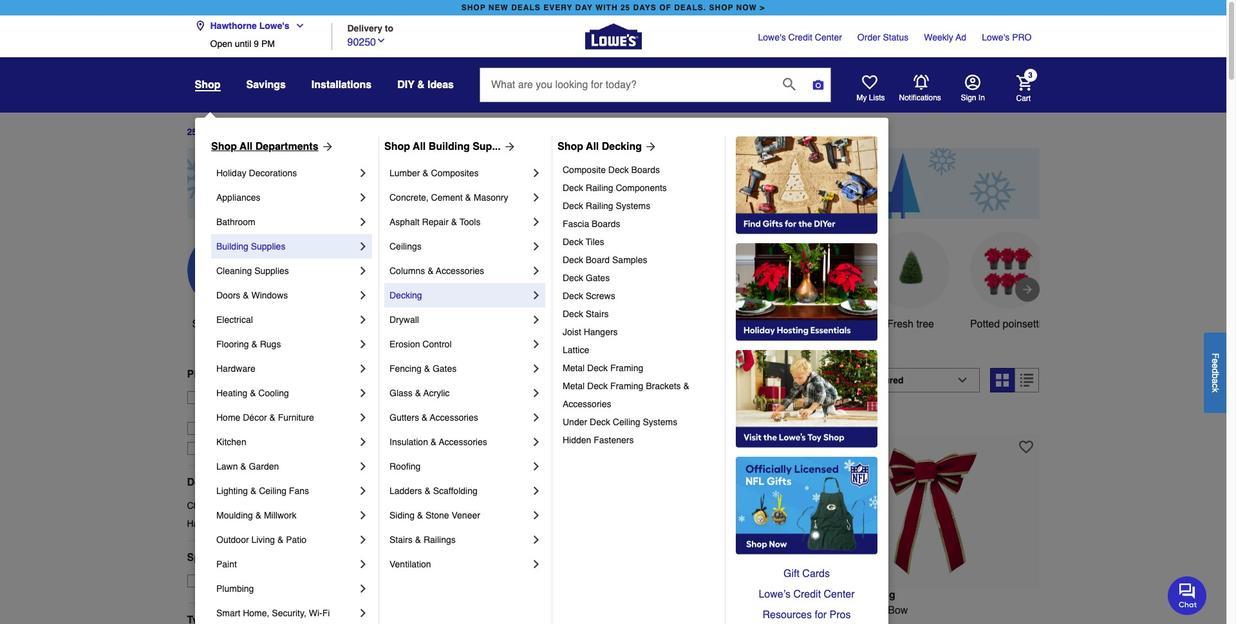 Task type: describe. For each thing, give the bounding box(es) containing it.
deck railing systems link
[[563, 197, 716, 215]]

fascia boards link
[[563, 215, 716, 233]]

arrow right image for shop all decking
[[642, 140, 657, 153]]

0 vertical spatial systems
[[616, 201, 650, 211]]

paint
[[216, 560, 237, 570]]

decorations for hanukkah decorations
[[230, 519, 278, 529]]

deck board samples
[[563, 255, 647, 265]]

ad
[[956, 32, 967, 43]]

chevron right image for insulation & accessories
[[530, 436, 543, 449]]

hanging decoration
[[691, 319, 739, 346]]

1 shop from the left
[[462, 3, 486, 12]]

deck board samples link
[[563, 251, 716, 269]]

lowe's home improvement cart image
[[1016, 75, 1032, 90]]

string inside holiday living 100-count 20.62-ft white incandescent plug- in christmas string lights
[[439, 621, 466, 625]]

under deck ceiling systems link
[[563, 413, 716, 431]]

deck stairs
[[563, 309, 609, 319]]

bathroom
[[216, 217, 255, 227]]

accessories for insulation & accessories
[[439, 437, 487, 448]]

glass
[[390, 388, 413, 399]]

accessories for columns & accessories
[[436, 266, 484, 276]]

gift
[[784, 569, 800, 580]]

hawthorne lowe's & nearby stores button
[[206, 404, 346, 417]]

siding & stone veneer link
[[390, 504, 530, 528]]

deck up deck screws
[[563, 273, 583, 283]]

0 horizontal spatial stairs
[[390, 535, 413, 545]]

deck down composite
[[563, 183, 583, 193]]

list view image
[[1021, 374, 1034, 387]]

chevron right image for holiday decorations
[[357, 167, 370, 180]]

f e e d b a c k button
[[1204, 333, 1227, 413]]

chevron right image for moulding & millwork
[[357, 509, 370, 522]]

stairs inside "link"
[[586, 309, 609, 319]]

25 days of deals link
[[187, 127, 259, 137]]

hanukkah decorations link
[[187, 518, 358, 530]]

all for building
[[413, 141, 426, 153]]

find gifts for the diyer. image
[[736, 137, 878, 234]]

order
[[858, 32, 881, 43]]

>
[[760, 3, 765, 12]]

2 heart outline image from the left
[[796, 440, 810, 454]]

chevron right image for stairs & railings
[[530, 534, 543, 547]]

hawthorne lowe's
[[210, 21, 290, 31]]

string inside 100-count 20.62-ft multicolor incandescent plug-in christmas string lights
[[686, 621, 713, 625]]

chevron right image for asphalt repair & tools
[[530, 216, 543, 229]]

weekly ad link
[[924, 31, 967, 44]]

2 horizontal spatial arrow right image
[[1021, 283, 1034, 296]]

metal deck framing link
[[563, 359, 716, 377]]

installations
[[312, 79, 372, 91]]

0 vertical spatial in
[[472, 375, 484, 393]]

1 vertical spatial boards
[[592, 219, 620, 229]]

departments element
[[187, 476, 358, 489]]

hidden fasteners
[[563, 435, 634, 446]]

& for insulation & accessories
[[431, 437, 437, 448]]

shop for shop all building sup...
[[384, 141, 410, 153]]

lighting
[[216, 486, 248, 496]]

1 vertical spatial savings button
[[481, 232, 558, 332]]

chevron right image for drywall
[[530, 314, 543, 326]]

chevron right image for heating & cooling
[[357, 387, 370, 400]]

shop for shop all decking
[[558, 141, 583, 153]]

heating
[[216, 388, 247, 399]]

decorations down metal deck framing
[[548, 375, 638, 393]]

deck up deck stairs at the left of the page
[[563, 291, 583, 301]]

until
[[235, 39, 251, 49]]

& for heating & cooling
[[250, 388, 256, 399]]

hanging decoration button
[[676, 232, 754, 348]]

lights inside holiday living 100-count 20.62-ft white incandescent plug- in christmas string lights
[[469, 621, 496, 625]]

lowe's home improvement account image
[[965, 75, 980, 90]]

christmas inside holiday living 100-count 20.62-ft white incandescent plug- in christmas string lights
[[390, 621, 436, 625]]

25 days of deals. shop new deals every day. while supplies last. image
[[187, 148, 1040, 219]]

1 vertical spatial building
[[216, 241, 248, 252]]

count inside holiday living 100-count 20.62-ft white incandescent plug- in christmas string lights
[[399, 605, 426, 617]]

smart
[[216, 609, 240, 619]]

hidden fasteners link
[[563, 431, 716, 449]]

1 heart outline image from the left
[[573, 440, 587, 454]]

white inside white button
[[800, 319, 826, 330]]

chevron right image for home décor & furniture
[[357, 411, 370, 424]]

chevron right image for erosion control
[[530, 338, 543, 351]]

weekly
[[924, 32, 954, 43]]

deck inside metal deck framing brackets & accessories
[[587, 381, 608, 392]]

multicolor
[[690, 605, 735, 617]]

products
[[408, 375, 468, 393]]

lowe's home improvement logo image
[[585, 8, 642, 65]]

lowe's pro
[[982, 32, 1032, 43]]

0 horizontal spatial departments
[[187, 477, 250, 489]]

screws
[[586, 291, 615, 301]]

under deck ceiling systems
[[563, 417, 678, 428]]

gutters & accessories link
[[390, 406, 530, 430]]

concrete, cement & masonry link
[[390, 185, 530, 210]]

hardware
[[216, 364, 255, 374]]

& right cement on the top left of page
[[465, 193, 471, 203]]

search image
[[783, 78, 796, 90]]

arrow right image
[[318, 140, 334, 153]]

shop new deals every day with 25 days of deals. shop now > link
[[459, 0, 768, 15]]

free store pickup today at:
[[206, 393, 317, 403]]

shop for shop all departments
[[211, 141, 237, 153]]

supplies for cleaning supplies
[[254, 266, 289, 276]]

day
[[575, 3, 593, 12]]

status
[[883, 32, 909, 43]]

plug- inside holiday living 100-count 20.62-ft white incandescent plug- in christmas string lights
[[560, 605, 584, 617]]

& for diy & ideas
[[417, 79, 425, 91]]

fencing & gates
[[390, 364, 457, 374]]

visit the lowe's toy shop. image
[[736, 350, 878, 448]]

in inside holiday living 100-count 20.62-ft white incandescent plug- in christmas string lights
[[378, 621, 387, 625]]

lawn & garden link
[[216, 455, 357, 479]]

all for departments
[[240, 141, 253, 153]]

0 vertical spatial deals
[[235, 127, 259, 137]]

outdoor
[[216, 535, 249, 545]]

lowe's home improvement notification center image
[[913, 75, 929, 90]]

holiday hosting essentials. image
[[736, 243, 878, 341]]

fi
[[322, 609, 330, 619]]

living for holiday living
[[622, 319, 649, 330]]

100- inside holiday living 100-count 20.62-ft white incandescent plug- in christmas string lights
[[378, 605, 399, 617]]

cement
[[431, 193, 463, 203]]

& for gutters & accessories
[[422, 413, 428, 423]]

Search Query text field
[[480, 68, 773, 102]]

chevron right image for hardware
[[357, 363, 370, 375]]

ceiling for &
[[259, 486, 287, 496]]

9
[[254, 39, 259, 49]]

all for deals
[[219, 319, 230, 330]]

location image
[[195, 21, 205, 31]]

25 days of deals
[[187, 127, 259, 137]]

home décor & furniture link
[[216, 406, 357, 430]]

roofing link
[[390, 455, 530, 479]]

gift cards link
[[736, 564, 878, 585]]

shop all decking
[[558, 141, 642, 153]]

living for outdoor living & patio
[[251, 535, 275, 545]]

columns & accessories
[[390, 266, 484, 276]]

living for holiday living 100-count 20.62-ft white incandescent plug- in christmas string lights
[[418, 590, 449, 601]]

offers
[[226, 552, 256, 564]]

hanukkah decorations
[[187, 519, 278, 529]]

scaffolding
[[433, 486, 478, 496]]

home,
[[243, 609, 269, 619]]

tiles
[[586, 237, 604, 247]]

compare for 1001813154 element
[[625, 413, 662, 423]]

& for pickup & delivery
[[224, 369, 231, 380]]

living for holiday living 8.5-in w red bow
[[865, 590, 896, 601]]

chevron right image for smart home, security, wi-fi
[[357, 607, 370, 620]]

0 horizontal spatial 25
[[187, 127, 197, 137]]

home
[[216, 413, 240, 423]]

erosion control
[[390, 339, 452, 350]]

& left tools
[[451, 217, 457, 227]]

officially licensed n f l gifts. shop now. image
[[736, 457, 878, 555]]

1 vertical spatial gates
[[433, 364, 457, 374]]

& for fencing & gates
[[424, 364, 430, 374]]

ceilings
[[390, 241, 422, 252]]

in inside button
[[979, 93, 985, 102]]

pm
[[261, 39, 275, 49]]

chevron right image for concrete, cement & masonry
[[530, 191, 543, 204]]

compare for 1001813120 element
[[401, 413, 438, 423]]

& inside metal deck framing brackets & accessories
[[684, 381, 690, 392]]

gutters
[[390, 413, 419, 423]]

moulding
[[216, 511, 253, 521]]

chevron right image for outdoor living & patio
[[357, 534, 370, 547]]

bow
[[888, 605, 908, 617]]

joist hangers link
[[563, 323, 716, 341]]

deck down fascia
[[563, 237, 583, 247]]

1001813154 element
[[602, 411, 662, 424]]

& for lighting & ceiling fans
[[250, 486, 256, 496]]

& for lumber & composites
[[423, 168, 429, 178]]

on
[[210, 576, 222, 587]]

count inside 100-count 20.62-ft multicolor incandescent plug-in christmas string lights
[[622, 605, 650, 617]]

chevron down image
[[376, 35, 386, 45]]

0 vertical spatial pickup
[[187, 369, 221, 380]]

nearby
[[291, 406, 319, 416]]

pros
[[830, 610, 851, 621]]

lowe's left 'pro'
[[982, 32, 1010, 43]]

& inside 'link'
[[269, 413, 275, 423]]

0 vertical spatial 25
[[621, 3, 631, 12]]

in inside holiday living 8.5-in w red bow
[[843, 605, 851, 617]]

90250
[[347, 36, 376, 48]]

doors & windows link
[[216, 283, 357, 308]]

holiday decorations
[[216, 168, 297, 178]]

1001813120 element
[[378, 411, 438, 424]]

all for decking
[[586, 141, 599, 153]]

lowe's
[[759, 589, 791, 601]]

lowe's up pm
[[259, 21, 290, 31]]

sign
[[961, 93, 977, 102]]

camera image
[[812, 79, 825, 91]]

bathroom link
[[216, 210, 357, 234]]

pickup & delivery
[[187, 369, 274, 380]]

installations button
[[312, 73, 372, 97]]

components
[[616, 183, 667, 193]]

joist hangers
[[563, 327, 618, 337]]

0 vertical spatial departments
[[255, 141, 318, 153]]

deck stairs link
[[563, 305, 716, 323]]

accessories for gutters & accessories
[[430, 413, 478, 423]]

deck railing components
[[563, 183, 667, 193]]

chevron right image for gutters & accessories
[[530, 411, 543, 424]]

gutters & accessories
[[390, 413, 478, 423]]

0 horizontal spatial savings button
[[246, 73, 286, 97]]

on sale
[[210, 576, 243, 587]]

hawthorne for hawthorne lowe's & nearby stores
[[206, 406, 250, 416]]

1 horizontal spatial boards
[[631, 165, 660, 175]]

cleaning supplies link
[[216, 259, 357, 283]]

lights inside 100-count 20.62-ft multicolor incandescent plug-in christmas string lights
[[716, 621, 744, 625]]



Task type: locate. For each thing, give the bounding box(es) containing it.
0 horizontal spatial in
[[472, 375, 484, 393]]

1 vertical spatial white
[[467, 605, 493, 617]]

lawn & garden
[[216, 462, 279, 472]]

lowe's
[[259, 21, 290, 31], [758, 32, 786, 43], [982, 32, 1010, 43], [252, 406, 280, 416]]

lowe's down free store pickup today at:
[[252, 406, 280, 416]]

& for flooring & rugs
[[251, 339, 257, 350]]

chevron right image for kitchen
[[357, 436, 370, 449]]

all inside button
[[219, 319, 230, 330]]

1 lights from the left
[[469, 621, 496, 625]]

1 horizontal spatial 25
[[621, 3, 631, 12]]

& for moulding & millwork
[[255, 511, 261, 521]]

0 vertical spatial building
[[429, 141, 470, 153]]

heart outline image
[[1020, 440, 1034, 454]]

deck gates
[[563, 273, 610, 283]]

ft inside 100-count 20.62-ft multicolor incandescent plug-in christmas string lights
[[682, 605, 688, 617]]

chevron right image
[[357, 191, 370, 204], [530, 216, 543, 229], [357, 265, 370, 278], [530, 289, 543, 302], [357, 338, 370, 351], [530, 338, 543, 351], [530, 363, 543, 375], [357, 387, 370, 400], [530, 387, 543, 400], [357, 411, 370, 424], [530, 411, 543, 424], [357, 436, 370, 449], [530, 436, 543, 449], [357, 460, 370, 473], [530, 485, 543, 498], [530, 534, 543, 547], [357, 558, 370, 571], [530, 558, 543, 571], [357, 583, 370, 596]]

deck up deck railing components
[[608, 165, 629, 175]]

metal down metal deck framing
[[563, 381, 585, 392]]

credit for lowe's
[[794, 589, 821, 601]]

w
[[854, 605, 864, 617]]

gates up products
[[433, 364, 457, 374]]

1 horizontal spatial christmas
[[390, 621, 436, 625]]

0 horizontal spatial ceiling
[[259, 486, 287, 496]]

compare
[[401, 413, 438, 423], [625, 413, 662, 423], [848, 413, 885, 423]]

decking inside 'link'
[[602, 141, 642, 153]]

& left rugs
[[251, 339, 257, 350]]

shop up 'lumber'
[[384, 141, 410, 153]]

decking up composite deck boards
[[602, 141, 642, 153]]

samples
[[612, 255, 647, 265]]

flooring & rugs
[[216, 339, 281, 350]]

deals
[[235, 127, 259, 137], [233, 319, 259, 330]]

e up d
[[1211, 359, 1221, 364]]

compare inside 1001813120 element
[[401, 413, 438, 423]]

& right lawn
[[240, 462, 246, 472]]

1 vertical spatial systems
[[643, 417, 678, 428]]

3 shop from the left
[[558, 141, 583, 153]]

metal for metal deck framing brackets & accessories
[[563, 381, 585, 392]]

0 horizontal spatial decking
[[390, 290, 422, 301]]

lowe's home improvement lists image
[[862, 75, 877, 90]]

living inside button
[[622, 319, 649, 330]]

chevron right image for cleaning supplies
[[357, 265, 370, 278]]

1 horizontal spatial white
[[800, 319, 826, 330]]

center up 8.5-
[[824, 589, 855, 601]]

insulation & accessories
[[390, 437, 487, 448]]

& left railings
[[415, 535, 421, 545]]

ft
[[458, 605, 464, 617], [682, 605, 688, 617]]

wi-
[[309, 609, 322, 619]]

my
[[857, 93, 867, 102]]

deck down deck tiles
[[563, 255, 583, 265]]

framing for metal deck framing
[[610, 363, 643, 373]]

1 horizontal spatial ceiling
[[613, 417, 640, 428]]

1 horizontal spatial incandescent
[[737, 605, 799, 617]]

composites
[[431, 168, 479, 178]]

1 ft from the left
[[458, 605, 464, 617]]

lowe's down >
[[758, 32, 786, 43]]

0 vertical spatial ceiling
[[613, 417, 640, 428]]

2 horizontal spatial compare
[[848, 413, 885, 423]]

shop up composite
[[558, 141, 583, 153]]

christmas inside "link"
[[187, 501, 228, 511]]

erosion control link
[[390, 332, 530, 357]]

& for ladders & scaffolding
[[425, 486, 431, 496]]

ladders & scaffolding
[[390, 486, 478, 496]]

& left patio
[[277, 535, 284, 545]]

1 vertical spatial hawthorne
[[206, 406, 250, 416]]

1 string from the left
[[439, 621, 466, 625]]

ceiling inside under deck ceiling systems link
[[613, 417, 640, 428]]

chevron right image
[[357, 167, 370, 180], [530, 167, 543, 180], [530, 191, 543, 204], [357, 216, 370, 229], [357, 240, 370, 253], [530, 240, 543, 253], [530, 265, 543, 278], [357, 289, 370, 302], [357, 314, 370, 326], [530, 314, 543, 326], [357, 363, 370, 375], [530, 460, 543, 473], [357, 485, 370, 498], [357, 509, 370, 522], [530, 509, 543, 522], [357, 534, 370, 547], [357, 607, 370, 620]]

deck down metal deck framing
[[587, 381, 608, 392]]

decorations down lighting & ceiling fans at the bottom left
[[230, 501, 278, 511]]

holiday inside holiday living 100-count 20.62-ft white incandescent plug- in christmas string lights
[[378, 590, 415, 601]]

decoration
[[691, 334, 739, 346]]

framing down metal deck framing link
[[610, 381, 643, 392]]

0 horizontal spatial shop
[[462, 3, 486, 12]]

0 horizontal spatial ft
[[458, 605, 464, 617]]

0 vertical spatial hawthorne
[[210, 21, 257, 31]]

deals up flooring & rugs
[[233, 319, 259, 330]]

e
[[1211, 359, 1221, 364], [1211, 364, 1221, 369]]

2 railing from the top
[[586, 201, 613, 211]]

ceiling
[[613, 417, 640, 428], [259, 486, 287, 496]]

chevron right image for lawn & garden
[[357, 460, 370, 473]]

christmas inside 100-count 20.62-ft multicolor incandescent plug-in christmas string lights
[[637, 621, 684, 625]]

arrow right image inside shop all decking 'link'
[[642, 140, 657, 153]]

living down hanukkah decorations link
[[251, 535, 275, 545]]

& right doors
[[243, 290, 249, 301]]

0 horizontal spatial compare
[[401, 413, 438, 423]]

1 horizontal spatial lights
[[716, 621, 744, 625]]

2 framing from the top
[[610, 381, 643, 392]]

ceiling up the hidden fasteners link
[[613, 417, 640, 428]]

fencing & gates link
[[390, 357, 530, 381]]

deck up fascia
[[563, 201, 583, 211]]

2 incandescent from the left
[[737, 605, 799, 617]]

0 horizontal spatial incandescent
[[496, 605, 557, 617]]

lawn
[[216, 462, 238, 472]]

2 ft from the left
[[682, 605, 688, 617]]

& right 'lumber'
[[423, 168, 429, 178]]

1 horizontal spatial 100-
[[602, 605, 622, 617]]

departments up holiday decorations link at the left top of the page
[[255, 141, 318, 153]]

1 horizontal spatial building
[[429, 141, 470, 153]]

1 horizontal spatial shop
[[709, 3, 734, 12]]

chevron right image for building supplies
[[357, 240, 370, 253]]

1 vertical spatial deals
[[233, 319, 259, 330]]

of
[[224, 127, 232, 137]]

1 horizontal spatial arrow right image
[[642, 140, 657, 153]]

decorations for holiday decorations
[[249, 168, 297, 178]]

1 20.62- from the left
[[429, 605, 458, 617]]

boards down deck railing systems on the top of page
[[592, 219, 620, 229]]

stairs & railings link
[[390, 528, 530, 553]]

repair
[[422, 217, 449, 227]]

lumber
[[390, 168, 420, 178]]

brackets
[[646, 381, 681, 392]]

chevron right image for doors & windows
[[357, 289, 370, 302]]

kitchen link
[[216, 430, 357, 455]]

hawthorne for hawthorne lowe's
[[210, 21, 257, 31]]

accessories down ceilings link
[[436, 266, 484, 276]]

boards
[[631, 165, 660, 175], [592, 219, 620, 229]]

lowe's credit center
[[759, 589, 855, 601]]

ceiling for deck
[[613, 417, 640, 428]]

ventilation link
[[390, 553, 530, 577]]

0 horizontal spatial count
[[399, 605, 426, 617]]

chat invite button image
[[1168, 576, 1207, 616]]

ft down ventilation link
[[458, 605, 464, 617]]

&
[[417, 79, 425, 91], [423, 168, 429, 178], [465, 193, 471, 203], [451, 217, 457, 227], [428, 266, 434, 276], [243, 290, 249, 301], [251, 339, 257, 350], [424, 364, 430, 374], [224, 369, 231, 380], [684, 381, 690, 392], [250, 388, 256, 399], [415, 388, 421, 399], [283, 406, 289, 416], [269, 413, 275, 423], [422, 413, 428, 423], [431, 437, 437, 448], [240, 462, 246, 472], [250, 486, 256, 496], [425, 486, 431, 496], [255, 511, 261, 521], [417, 511, 423, 521], [277, 535, 284, 545], [415, 535, 421, 545]]

deals right of
[[235, 127, 259, 137]]

savings inside button
[[501, 319, 538, 330]]

lights down ventilation link
[[469, 621, 496, 625]]

ft left 'multicolor'
[[682, 605, 688, 617]]

a
[[1211, 379, 1221, 384]]

living down ventilation
[[418, 590, 449, 601]]

deck up hidden fasteners
[[590, 417, 610, 428]]

2 shop from the left
[[709, 3, 734, 12]]

chevron right image for glass & acrylic
[[530, 387, 543, 400]]

chevron right image for bathroom
[[357, 216, 370, 229]]

metal inside metal deck framing brackets & accessories
[[563, 381, 585, 392]]

chevron down image
[[290, 21, 305, 31]]

delivery up 90250
[[347, 23, 382, 33]]

credit up resources for pros link
[[794, 589, 821, 601]]

center for lowe's credit center
[[824, 589, 855, 601]]

incandescent inside holiday living 100-count 20.62-ft white incandescent plug- in christmas string lights
[[496, 605, 557, 617]]

1 railing from the top
[[586, 183, 613, 193]]

arrow right image up masonry
[[501, 140, 516, 153]]

boards up components in the top of the page
[[631, 165, 660, 175]]

2 lights from the left
[[716, 621, 744, 625]]

holiday for holiday living 100-count 20.62-ft white incandescent plug- in christmas string lights
[[378, 590, 415, 601]]

& right store
[[250, 388, 256, 399]]

0 horizontal spatial plug-
[[560, 605, 584, 617]]

& for columns & accessories
[[428, 266, 434, 276]]

0 vertical spatial boards
[[631, 165, 660, 175]]

living inside holiday living 100-count 20.62-ft white incandescent plug- in christmas string lights
[[418, 590, 449, 601]]

2 vertical spatial delivery
[[226, 444, 259, 454]]

shop all decking link
[[558, 139, 657, 155]]

e up b
[[1211, 364, 1221, 369]]

savings left joist
[[501, 319, 538, 330]]

1 vertical spatial shop
[[192, 319, 216, 330]]

arrow right image
[[501, 140, 516, 153], [642, 140, 657, 153], [1021, 283, 1034, 296]]

gates down board
[[586, 273, 610, 283]]

in left w
[[843, 605, 851, 617]]

shop for shop
[[195, 79, 221, 91]]

holiday inside holiday decorations link
[[216, 168, 246, 178]]

shop all building sup...
[[384, 141, 501, 153]]

f
[[1211, 353, 1221, 359]]

1 vertical spatial plug-
[[602, 621, 626, 625]]

1 vertical spatial railing
[[586, 201, 613, 211]]

order status
[[858, 32, 909, 43]]

0 vertical spatial credit
[[789, 32, 813, 43]]

decorations inside "link"
[[230, 501, 278, 511]]

1 horizontal spatial savings
[[501, 319, 538, 330]]

1 horizontal spatial pickup
[[251, 393, 279, 403]]

& inside "link"
[[425, 486, 431, 496]]

for
[[815, 610, 827, 621]]

0 horizontal spatial pickup
[[187, 369, 221, 380]]

0 vertical spatial stairs
[[586, 309, 609, 319]]

chevron right image for appliances
[[357, 191, 370, 204]]

plug- inside 100-count 20.62-ft multicolor incandescent plug-in christmas string lights
[[602, 621, 626, 625]]

0 vertical spatial savings button
[[246, 73, 286, 97]]

0 horizontal spatial in
[[378, 621, 387, 625]]

smart home, security, wi-fi link
[[216, 601, 357, 625]]

1 horizontal spatial ft
[[682, 605, 688, 617]]

ft inside holiday living 100-count 20.62-ft white incandescent plug- in christmas string lights
[[458, 605, 464, 617]]

incandescent inside 100-count 20.62-ft multicolor incandescent plug-in christmas string lights
[[737, 605, 799, 617]]

center left order
[[815, 32, 842, 43]]

1 horizontal spatial plug-
[[602, 621, 626, 625]]

chevron right image for lumber & composites
[[530, 167, 543, 180]]

1 vertical spatial stairs
[[390, 535, 413, 545]]

0 vertical spatial shop
[[195, 79, 221, 91]]

ceiling up christmas decorations "link"
[[259, 486, 287, 496]]

f e e d b a c k
[[1211, 353, 1221, 393]]

my lists
[[857, 93, 885, 102]]

supplies for building supplies
[[251, 241, 286, 252]]

chevron right image for flooring & rugs
[[357, 338, 370, 351]]

1 horizontal spatial count
[[622, 605, 650, 617]]

decorations up outdoor living & patio on the left
[[230, 519, 278, 529]]

0 horizontal spatial string
[[439, 621, 466, 625]]

0 vertical spatial white
[[800, 319, 826, 330]]

1 horizontal spatial shop
[[384, 141, 410, 153]]

0 vertical spatial supplies
[[251, 241, 286, 252]]

None search field
[[480, 68, 831, 114]]

delivery up heating & cooling
[[234, 369, 274, 380]]

shop all deals
[[192, 319, 259, 330]]

stairs down "screws"
[[586, 309, 609, 319]]

& right the ladders
[[425, 486, 431, 496]]

living up the red on the right
[[865, 590, 896, 601]]

& left millwork
[[255, 511, 261, 521]]

shop inside button
[[192, 319, 216, 330]]

1 e from the top
[[1211, 359, 1221, 364]]

stairs down siding
[[390, 535, 413, 545]]

pickup up hawthorne lowe's & nearby stores button
[[251, 393, 279, 403]]

decorations down shop all departments link
[[249, 168, 297, 178]]

hawthorne lowe's & nearby stores
[[206, 406, 346, 416]]

building up cleaning
[[216, 241, 248, 252]]

glass & acrylic
[[390, 388, 450, 399]]

holiday inside holiday living 8.5-in w red bow
[[825, 590, 862, 601]]

supplies inside cleaning supplies link
[[254, 266, 289, 276]]

arrow right image for shop all building sup...
[[501, 140, 516, 153]]

chevron right image for columns & accessories
[[530, 265, 543, 278]]

& for glass & acrylic
[[415, 388, 421, 399]]

diy & ideas
[[397, 79, 454, 91]]

chevron right image for decking
[[530, 289, 543, 302]]

columns & accessories link
[[390, 259, 530, 283]]

deck inside 'link'
[[563, 255, 583, 265]]

holiday for holiday decorations
[[216, 168, 246, 178]]

accessories inside metal deck framing brackets & accessories
[[563, 399, 611, 410]]

0 vertical spatial framing
[[610, 363, 643, 373]]

order status link
[[858, 31, 909, 44]]

& for siding & stone veneer
[[417, 511, 423, 521]]

chevron right image for fencing & gates
[[530, 363, 543, 375]]

shop for shop all deals
[[192, 319, 216, 330]]

chevron right image for ceilings
[[530, 240, 543, 253]]

garden
[[249, 462, 279, 472]]

1 compare from the left
[[401, 413, 438, 423]]

center for lowe's credit center
[[815, 32, 842, 43]]

metal down lattice
[[563, 363, 585, 373]]

1 vertical spatial savings
[[501, 319, 538, 330]]

poinsettia
[[1003, 319, 1047, 330]]

departments down lawn
[[187, 477, 250, 489]]

1 shop from the left
[[211, 141, 237, 153]]

holiday inside holiday living button
[[585, 319, 620, 330]]

1 count from the left
[[399, 605, 426, 617]]

heart outline image
[[573, 440, 587, 454], [796, 440, 810, 454]]

holiday living 100-count 20.62-ft white incandescent plug- in christmas string lights
[[378, 590, 584, 625]]

accessories down gutters & accessories link
[[439, 437, 487, 448]]

& right the décor
[[269, 413, 275, 423]]

systems up the hidden fasteners link
[[643, 417, 678, 428]]

1 vertical spatial in
[[843, 605, 851, 617]]

ventilation
[[390, 560, 431, 570]]

red
[[866, 605, 885, 617]]

& for stairs & railings
[[415, 535, 421, 545]]

20.62-
[[429, 605, 458, 617], [653, 605, 682, 617]]

composite deck boards link
[[563, 161, 716, 179]]

control
[[423, 339, 452, 350]]

framing inside metal deck framing link
[[610, 363, 643, 373]]

flooring & rugs link
[[216, 332, 357, 357]]

1 horizontal spatial decking
[[602, 141, 642, 153]]

all up 'lumber'
[[413, 141, 426, 153]]

& down today
[[283, 406, 289, 416]]

all up composite
[[586, 141, 599, 153]]

weekly ad
[[924, 32, 967, 43]]

decking
[[602, 141, 642, 153], [390, 290, 422, 301]]

20.62- inside holiday living 100-count 20.62-ft white incandescent plug- in christmas string lights
[[429, 605, 458, 617]]

1 horizontal spatial compare
[[625, 413, 662, 423]]

20.62- inside 100-count 20.62-ft multicolor incandescent plug-in christmas string lights
[[653, 605, 682, 617]]

2 horizontal spatial in
[[979, 93, 985, 102]]

2 metal from the top
[[563, 381, 585, 392]]

pickup up "free"
[[187, 369, 221, 380]]

smart home, security, wi-fi
[[216, 609, 330, 619]]

all up flooring
[[219, 319, 230, 330]]

1 vertical spatial credit
[[794, 589, 821, 601]]

25 right with
[[621, 3, 631, 12]]

chevron right image for siding & stone veneer
[[530, 509, 543, 522]]

2 horizontal spatial shop
[[558, 141, 583, 153]]

0 horizontal spatial christmas
[[187, 501, 228, 511]]

2 compare from the left
[[625, 413, 662, 423]]

0 horizontal spatial lights
[[469, 621, 496, 625]]

1 horizontal spatial in
[[626, 621, 634, 625]]

2 e from the top
[[1211, 364, 1221, 369]]

1 vertical spatial pickup
[[251, 393, 279, 403]]

holiday for holiday living 8.5-in w red bow
[[825, 590, 862, 601]]

systems
[[616, 201, 650, 211], [643, 417, 678, 428]]

25 left days
[[187, 127, 197, 137]]

siding & stone veneer
[[390, 511, 480, 521]]

chevron right image for ladders & scaffolding
[[530, 485, 543, 498]]

1 vertical spatial ceiling
[[259, 486, 287, 496]]

white inside holiday living 100-count 20.62-ft white incandescent plug- in christmas string lights
[[467, 605, 493, 617]]

100- inside 100-count 20.62-ft multicolor incandescent plug-in christmas string lights
[[602, 605, 622, 617]]

metal deck framing brackets & accessories
[[563, 381, 692, 410]]

& for doors & windows
[[243, 290, 249, 301]]

delivery up lawn & garden
[[226, 444, 259, 454]]

2 count from the left
[[622, 605, 650, 617]]

0 vertical spatial metal
[[563, 363, 585, 373]]

deals.
[[674, 3, 706, 12]]

chevron right image for lighting & ceiling fans
[[357, 485, 370, 498]]

0 vertical spatial savings
[[246, 79, 286, 91]]

lights down 'multicolor'
[[716, 621, 744, 625]]

compare inside 5013254527 element
[[848, 413, 885, 423]]

1 vertical spatial metal
[[563, 381, 585, 392]]

deck up joist
[[563, 309, 583, 319]]

& for lawn & garden
[[240, 462, 246, 472]]

& right 'gutters'
[[422, 413, 428, 423]]

arrow right image up poinsettia
[[1021, 283, 1034, 296]]

0 horizontal spatial building
[[216, 241, 248, 252]]

resources for pros
[[763, 610, 851, 621]]

all down 25 days of deals link
[[240, 141, 253, 153]]

systems up fascia boards link
[[616, 201, 650, 211]]

accessories up insulation & accessories link
[[430, 413, 478, 423]]

moulding & millwork
[[216, 511, 297, 521]]

outdoor living & patio
[[216, 535, 307, 545]]

0 vertical spatial plug-
[[560, 605, 584, 617]]

grid view image
[[996, 374, 1009, 387]]

chevron right image for ventilation
[[530, 558, 543, 571]]

arrow right image inside shop all building sup... link
[[501, 140, 516, 153]]

100-
[[378, 605, 399, 617], [602, 605, 622, 617]]

8.5-
[[825, 605, 843, 617]]

shop down open on the left top of page
[[195, 79, 221, 91]]

shop inside 'link'
[[558, 141, 583, 153]]

1 100- from the left
[[378, 605, 399, 617]]

shop left electrical
[[192, 319, 216, 330]]

1 incandescent from the left
[[496, 605, 557, 617]]

0 vertical spatial decking
[[602, 141, 642, 153]]

heart outline image up officially licensed n f l gifts. shop now. image
[[796, 440, 810, 454]]

0 horizontal spatial white
[[467, 605, 493, 617]]

building up composites
[[429, 141, 470, 153]]

& right brackets
[[684, 381, 690, 392]]

deck inside "link"
[[563, 309, 583, 319]]

home décor & furniture
[[216, 413, 314, 423]]

2 shop from the left
[[384, 141, 410, 153]]

deck down lattice
[[587, 363, 608, 373]]

supplies inside building supplies link
[[251, 241, 286, 252]]

plumbing
[[216, 584, 254, 594]]

1 framing from the top
[[610, 363, 643, 373]]

& up heating
[[224, 369, 231, 380]]

composite
[[563, 165, 606, 175]]

plumbing link
[[216, 577, 357, 601]]

cleaning supplies
[[216, 266, 289, 276]]

1 vertical spatial framing
[[610, 381, 643, 392]]

sign in
[[961, 93, 985, 102]]

1 metal from the top
[[563, 363, 585, 373]]

1 vertical spatial 25
[[187, 127, 197, 137]]

2 100- from the left
[[602, 605, 622, 617]]

0 vertical spatial gates
[[586, 273, 610, 283]]

0 horizontal spatial boards
[[592, 219, 620, 229]]

deals inside button
[[233, 319, 259, 330]]

1 horizontal spatial stairs
[[586, 309, 609, 319]]

framing for metal deck framing brackets & accessories
[[610, 381, 643, 392]]

living inside holiday living 8.5-in w red bow
[[865, 590, 896, 601]]

ceiling inside lighting & ceiling fans link
[[259, 486, 287, 496]]

1 horizontal spatial gates
[[586, 273, 610, 283]]

0 horizontal spatial gates
[[433, 364, 457, 374]]

& right 'lighting' at bottom left
[[250, 486, 256, 496]]

shop left new
[[462, 3, 486, 12]]

decorations for christmas decorations
[[230, 501, 278, 511]]

1 horizontal spatial in
[[843, 605, 851, 617]]

0 horizontal spatial 100-
[[378, 605, 399, 617]]

delivery to
[[347, 23, 394, 33]]

supplies up 'windows'
[[254, 266, 289, 276]]

shop left now
[[709, 3, 734, 12]]

1 horizontal spatial savings button
[[481, 232, 558, 332]]

& up products
[[424, 364, 430, 374]]

0 horizontal spatial savings
[[246, 79, 286, 91]]

fasteners
[[594, 435, 634, 446]]

5013254527 element
[[825, 411, 885, 424]]

1 horizontal spatial heart outline image
[[796, 440, 810, 454]]

diy & ideas button
[[397, 73, 454, 97]]

railing for components
[[586, 183, 613, 193]]

framing inside metal deck framing brackets & accessories
[[610, 381, 643, 392]]

accessories up under
[[563, 399, 611, 410]]

& right glass
[[415, 388, 421, 399]]

fast delivery
[[206, 444, 259, 454]]

metal for metal deck framing
[[563, 363, 585, 373]]

3 compare from the left
[[848, 413, 885, 423]]

railing for systems
[[586, 201, 613, 211]]

0 vertical spatial center
[[815, 32, 842, 43]]

siding
[[390, 511, 415, 521]]

compare inside 1001813154 element
[[625, 413, 662, 423]]

0 vertical spatial railing
[[586, 183, 613, 193]]

1 vertical spatial delivery
[[234, 369, 274, 380]]

holiday for holiday living
[[585, 319, 620, 330]]

lattice
[[563, 345, 589, 355]]

2 20.62- from the left
[[653, 605, 682, 617]]

& right columns
[[428, 266, 434, 276]]

board
[[586, 255, 610, 265]]

chevron right image for roofing
[[530, 460, 543, 473]]

2 string from the left
[[686, 621, 713, 625]]

holiday living button
[[579, 232, 656, 332]]

railing up deck railing systems on the top of page
[[586, 183, 613, 193]]

compare for 5013254527 element
[[848, 413, 885, 423]]

veneer
[[452, 511, 480, 521]]

0 horizontal spatial arrow right image
[[501, 140, 516, 153]]

chevron right image for plumbing
[[357, 583, 370, 596]]

in inside 100-count 20.62-ft multicolor incandescent plug-in christmas string lights
[[626, 621, 634, 625]]

0 vertical spatial delivery
[[347, 23, 382, 33]]

savings down pm
[[246, 79, 286, 91]]

composite deck boards
[[563, 165, 660, 175]]

all inside 'link'
[[586, 141, 599, 153]]

1 vertical spatial decking
[[390, 290, 422, 301]]

0 horizontal spatial shop
[[211, 141, 237, 153]]

1 vertical spatial center
[[824, 589, 855, 601]]

erosion
[[390, 339, 420, 350]]

chevron right image for paint
[[357, 558, 370, 571]]

living up lattice link at the bottom of the page
[[622, 319, 649, 330]]

credit for lowe's
[[789, 32, 813, 43]]

chevron right image for electrical
[[357, 314, 370, 326]]

ideas
[[428, 79, 454, 91]]



Task type: vqa. For each thing, say whether or not it's contained in the screenshot.
the Deals inside the Shop All Deals button
yes



